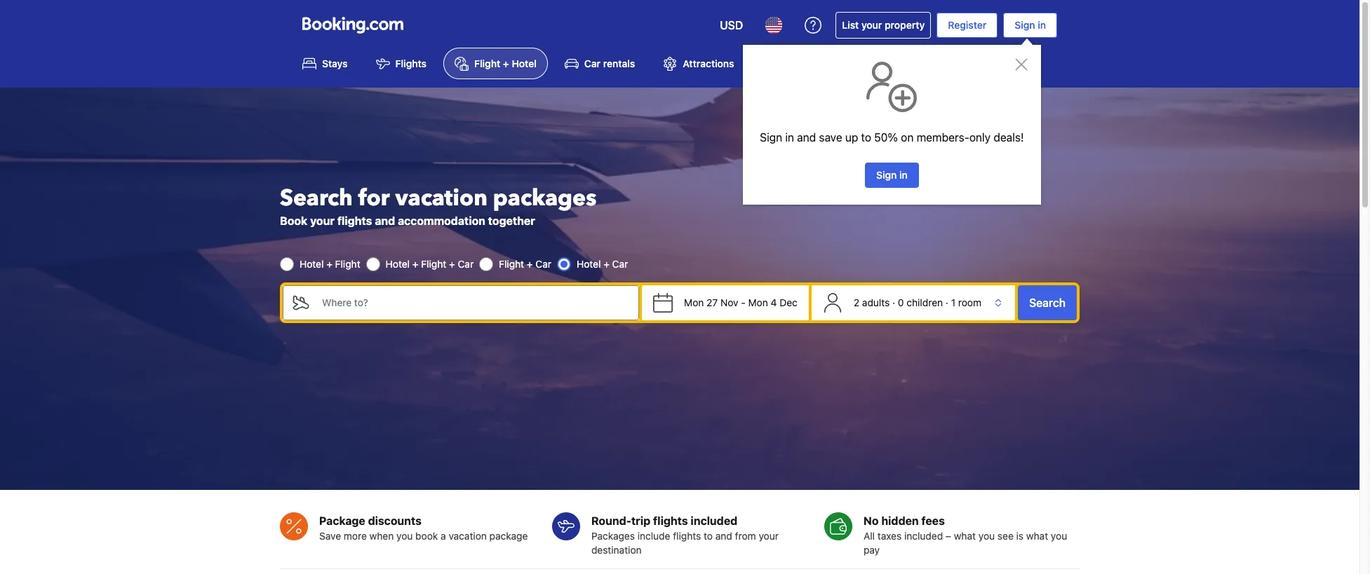 Task type: locate. For each thing, give the bounding box(es) containing it.
packages
[[493, 183, 597, 214]]

sign in
[[1015, 19, 1046, 31], [876, 169, 908, 181]]

what right "–"
[[954, 530, 976, 542]]

search inside button
[[1029, 297, 1066, 309]]

flight + car
[[499, 258, 551, 270]]

on
[[901, 131, 914, 144]]

only
[[970, 131, 991, 144]]

1 vertical spatial and
[[375, 215, 395, 227]]

2 vertical spatial your
[[759, 530, 779, 542]]

2 · from the left
[[946, 297, 949, 309]]

0 vertical spatial sign in link
[[1004, 13, 1057, 38]]

1 vertical spatial sign
[[760, 131, 782, 144]]

together
[[488, 215, 535, 227]]

your right from
[[759, 530, 779, 542]]

save
[[319, 530, 341, 542]]

vacation inside package discounts save more when you book a vacation package
[[449, 530, 487, 542]]

0 vertical spatial in
[[1038, 19, 1046, 31]]

sign in link right register link
[[1004, 13, 1057, 38]]

1 horizontal spatial what
[[1026, 530, 1048, 542]]

0 horizontal spatial what
[[954, 530, 976, 542]]

included up from
[[691, 515, 738, 527]]

mon 27 nov - mon 4 dec
[[684, 297, 798, 309]]

2
[[854, 297, 860, 309]]

round-
[[591, 515, 631, 527]]

included down the fees
[[904, 530, 943, 542]]

fees
[[922, 515, 945, 527]]

vacation right a
[[449, 530, 487, 542]]

children
[[907, 297, 943, 309]]

1 vertical spatial sign in
[[876, 169, 908, 181]]

0 vertical spatial your
[[862, 19, 882, 31]]

search inside search for vacation packages book your flights and accommodation together
[[280, 183, 353, 214]]

0 vertical spatial sign
[[1015, 19, 1035, 31]]

1 horizontal spatial mon
[[748, 297, 768, 309]]

sign right "register"
[[1015, 19, 1035, 31]]

no
[[864, 515, 879, 527]]

3 you from the left
[[1051, 530, 1067, 542]]

0 horizontal spatial to
[[704, 530, 713, 542]]

to inside the round-trip flights included packages include flights to and from your destination
[[704, 530, 713, 542]]

1 horizontal spatial in
[[900, 169, 908, 181]]

stays link
[[291, 48, 359, 79]]

0 horizontal spatial and
[[375, 215, 395, 227]]

· left 0
[[893, 297, 895, 309]]

book
[[415, 530, 438, 542]]

2 vertical spatial sign
[[876, 169, 897, 181]]

1 horizontal spatial search
[[1029, 297, 1066, 309]]

1 horizontal spatial included
[[904, 530, 943, 542]]

0 horizontal spatial mon
[[684, 297, 704, 309]]

2 vertical spatial in
[[900, 169, 908, 181]]

0 vertical spatial flights
[[337, 215, 372, 227]]

your right the book
[[310, 215, 335, 227]]

2 horizontal spatial you
[[1051, 530, 1067, 542]]

1 horizontal spatial to
[[861, 131, 871, 144]]

mon right -
[[748, 297, 768, 309]]

to
[[861, 131, 871, 144], [704, 530, 713, 542]]

and inside search for vacation packages book your flights and accommodation together
[[375, 215, 395, 227]]

1 vertical spatial vacation
[[449, 530, 487, 542]]

0 horizontal spatial sign
[[760, 131, 782, 144]]

1 vertical spatial in
[[785, 131, 794, 144]]

include
[[638, 530, 670, 542]]

0 vertical spatial included
[[691, 515, 738, 527]]

dec
[[780, 297, 798, 309]]

hotel + car
[[577, 258, 628, 270]]

no hidden fees all taxes included – what you see is what you pay
[[864, 515, 1067, 556]]

flights for for
[[337, 215, 372, 227]]

1 horizontal spatial your
[[759, 530, 779, 542]]

+ for hotel + flight + car
[[412, 258, 419, 270]]

0 horizontal spatial you
[[396, 530, 413, 542]]

sign left save
[[760, 131, 782, 144]]

flights down "for"
[[337, 215, 372, 227]]

hotel
[[512, 58, 537, 70], [300, 258, 324, 270], [386, 258, 410, 270], [577, 258, 601, 270]]

mon
[[684, 297, 704, 309], [748, 297, 768, 309]]

1 horizontal spatial sign in link
[[1004, 13, 1057, 38]]

sign down 50%
[[876, 169, 897, 181]]

you right the "is"
[[1051, 530, 1067, 542]]

save
[[819, 131, 842, 144]]

usd
[[720, 19, 743, 32]]

0 vertical spatial and
[[797, 131, 816, 144]]

discounts
[[368, 515, 422, 527]]

see
[[998, 530, 1014, 542]]

your inside search for vacation packages book your flights and accommodation together
[[310, 215, 335, 227]]

0 horizontal spatial search
[[280, 183, 353, 214]]

sign in and save up to 50% on members-only deals!
[[760, 131, 1024, 144]]

packages
[[591, 530, 635, 542]]

sign
[[1015, 19, 1035, 31], [760, 131, 782, 144], [876, 169, 897, 181]]

1 vertical spatial sign in link
[[865, 163, 919, 188]]

is
[[1016, 530, 1024, 542]]

flight
[[474, 58, 500, 70], [335, 258, 360, 270], [421, 258, 446, 270], [499, 258, 524, 270]]

usd button
[[712, 8, 752, 42]]

1 horizontal spatial ·
[[946, 297, 949, 309]]

hotel inside the "flight + hotel" link
[[512, 58, 537, 70]]

2 vertical spatial flights
[[673, 530, 701, 542]]

and left from
[[716, 530, 732, 542]]

property
[[885, 19, 925, 31]]

you
[[396, 530, 413, 542], [979, 530, 995, 542], [1051, 530, 1067, 542]]

flights inside search for vacation packages book your flights and accommodation together
[[337, 215, 372, 227]]

car
[[584, 58, 601, 70], [458, 258, 474, 270], [536, 258, 551, 270], [612, 258, 628, 270]]

+ inside the "flight + hotel" link
[[503, 58, 509, 70]]

1 horizontal spatial and
[[716, 530, 732, 542]]

stays
[[322, 58, 348, 70]]

search
[[280, 183, 353, 214], [1029, 297, 1066, 309]]

vacation
[[395, 183, 488, 214], [449, 530, 487, 542]]

sign in link
[[1004, 13, 1057, 38], [865, 163, 919, 188]]

vacation up "accommodation"
[[395, 183, 488, 214]]

2 horizontal spatial and
[[797, 131, 816, 144]]

·
[[893, 297, 895, 309], [946, 297, 949, 309]]

flights up include on the left of the page
[[653, 515, 688, 527]]

2 horizontal spatial your
[[862, 19, 882, 31]]

2 horizontal spatial in
[[1038, 19, 1046, 31]]

deals!
[[994, 131, 1024, 144]]

1 you from the left
[[396, 530, 413, 542]]

0 vertical spatial to
[[861, 131, 871, 144]]

sign in right "register"
[[1015, 19, 1046, 31]]

and inside the round-trip flights included packages include flights to and from your destination
[[716, 530, 732, 542]]

mon left 27
[[684, 297, 704, 309]]

taxes
[[878, 530, 902, 542]]

2 horizontal spatial sign
[[1015, 19, 1035, 31]]

· left the 1
[[946, 297, 949, 309]]

you down discounts
[[396, 530, 413, 542]]

car inside car rentals link
[[584, 58, 601, 70]]

0 horizontal spatial your
[[310, 215, 335, 227]]

included
[[691, 515, 738, 527], [904, 530, 943, 542]]

2 adults · 0 children · 1 room
[[854, 297, 982, 309]]

what right the "is"
[[1026, 530, 1048, 542]]

1 what from the left
[[954, 530, 976, 542]]

1 · from the left
[[893, 297, 895, 309]]

book
[[280, 215, 308, 227]]

and
[[797, 131, 816, 144], [375, 215, 395, 227], [716, 530, 732, 542]]

-
[[741, 297, 746, 309]]

0 horizontal spatial ·
[[893, 297, 895, 309]]

room
[[958, 297, 982, 309]]

your
[[862, 19, 882, 31], [310, 215, 335, 227], [759, 530, 779, 542]]

flights
[[337, 215, 372, 227], [653, 515, 688, 527], [673, 530, 701, 542]]

0 horizontal spatial sign in
[[876, 169, 908, 181]]

0 horizontal spatial sign in link
[[865, 163, 919, 188]]

your right list
[[862, 19, 882, 31]]

1 vertical spatial to
[[704, 530, 713, 542]]

and left save
[[797, 131, 816, 144]]

1 vertical spatial search
[[1029, 297, 1066, 309]]

1 vertical spatial your
[[310, 215, 335, 227]]

car rentals link
[[554, 48, 646, 79]]

you left see
[[979, 530, 995, 542]]

hotel + flight
[[300, 258, 360, 270]]

–
[[946, 530, 951, 542]]

nov
[[721, 297, 739, 309]]

0 vertical spatial search
[[280, 183, 353, 214]]

hotel for hotel + flight
[[300, 258, 324, 270]]

all
[[864, 530, 875, 542]]

flight + hotel link
[[443, 48, 548, 79]]

1 vertical spatial included
[[904, 530, 943, 542]]

flights right include on the left of the page
[[673, 530, 701, 542]]

sign in down sign in and save up to 50% on members-only deals!
[[876, 169, 908, 181]]

and down "for"
[[375, 215, 395, 227]]

flights for trip
[[673, 530, 701, 542]]

more
[[344, 530, 367, 542]]

sign in link down sign in and save up to 50% on members-only deals!
[[865, 163, 919, 188]]

+
[[503, 58, 509, 70], [326, 258, 333, 270], [412, 258, 419, 270], [449, 258, 455, 270], [527, 258, 533, 270], [604, 258, 610, 270]]

1 horizontal spatial sign
[[876, 169, 897, 181]]

0 vertical spatial vacation
[[395, 183, 488, 214]]

0 horizontal spatial in
[[785, 131, 794, 144]]

package
[[319, 515, 365, 527]]

2 mon from the left
[[748, 297, 768, 309]]

0 horizontal spatial included
[[691, 515, 738, 527]]

flights
[[395, 58, 427, 70]]

in
[[1038, 19, 1046, 31], [785, 131, 794, 144], [900, 169, 908, 181]]

what
[[954, 530, 976, 542], [1026, 530, 1048, 542]]

1 horizontal spatial sign in
[[1015, 19, 1046, 31]]

2 vertical spatial and
[[716, 530, 732, 542]]

1 horizontal spatial you
[[979, 530, 995, 542]]

to right the up
[[861, 131, 871, 144]]

for
[[358, 183, 390, 214]]

2 you from the left
[[979, 530, 995, 542]]

booking.com online hotel reservations image
[[302, 17, 403, 34]]

0 vertical spatial sign in
[[1015, 19, 1046, 31]]

to left from
[[704, 530, 713, 542]]



Task type: describe. For each thing, give the bounding box(es) containing it.
0
[[898, 297, 904, 309]]

search for vacation packages book your flights and accommodation together
[[280, 183, 597, 227]]

hotel for hotel + flight + car
[[386, 258, 410, 270]]

register
[[948, 19, 987, 31]]

attractions link
[[652, 48, 746, 79]]

adults
[[862, 297, 890, 309]]

included inside the round-trip flights included packages include flights to and from your destination
[[691, 515, 738, 527]]

members-
[[917, 131, 970, 144]]

round-trip flights included packages include flights to and from your destination
[[591, 515, 779, 556]]

up
[[845, 131, 858, 144]]

included inside no hidden fees all taxes included – what you see is what you pay
[[904, 530, 943, 542]]

flights link
[[365, 48, 438, 79]]

+ for hotel + car
[[604, 258, 610, 270]]

from
[[735, 530, 756, 542]]

flight + hotel
[[474, 58, 537, 70]]

Where to? field
[[311, 286, 639, 321]]

1 mon from the left
[[684, 297, 704, 309]]

search for search for vacation packages book your flights and accommodation together
[[280, 183, 353, 214]]

pay
[[864, 544, 880, 556]]

search button
[[1018, 286, 1077, 321]]

2 what from the left
[[1026, 530, 1048, 542]]

register link
[[937, 13, 998, 38]]

hotel for hotel + car
[[577, 258, 601, 270]]

list your property link
[[836, 12, 931, 39]]

vacation inside search for vacation packages book your flights and accommodation together
[[395, 183, 488, 214]]

your inside the round-trip flights included packages include flights to and from your destination
[[759, 530, 779, 542]]

rentals
[[603, 58, 635, 70]]

when
[[370, 530, 394, 542]]

attractions
[[683, 58, 734, 70]]

hotel + flight + car
[[386, 258, 474, 270]]

27
[[707, 297, 718, 309]]

+ for flight + hotel
[[503, 58, 509, 70]]

a
[[441, 530, 446, 542]]

trip
[[631, 515, 651, 527]]

4
[[771, 297, 777, 309]]

list
[[842, 19, 859, 31]]

1 vertical spatial flights
[[653, 515, 688, 527]]

list your property
[[842, 19, 925, 31]]

1
[[951, 297, 956, 309]]

search for search
[[1029, 297, 1066, 309]]

package
[[489, 530, 528, 542]]

package discounts save more when you book a vacation package
[[319, 515, 528, 542]]

accommodation
[[398, 215, 485, 227]]

hidden
[[882, 515, 919, 527]]

+ for flight + car
[[527, 258, 533, 270]]

car rentals
[[584, 58, 635, 70]]

destination
[[591, 544, 642, 556]]

you inside package discounts save more when you book a vacation package
[[396, 530, 413, 542]]

sign in for the right sign in link
[[1015, 19, 1046, 31]]

sign in for bottommost sign in link
[[876, 169, 908, 181]]

+ for hotel + flight
[[326, 258, 333, 270]]

50%
[[874, 131, 898, 144]]



Task type: vqa. For each thing, say whether or not it's contained in the screenshot.


